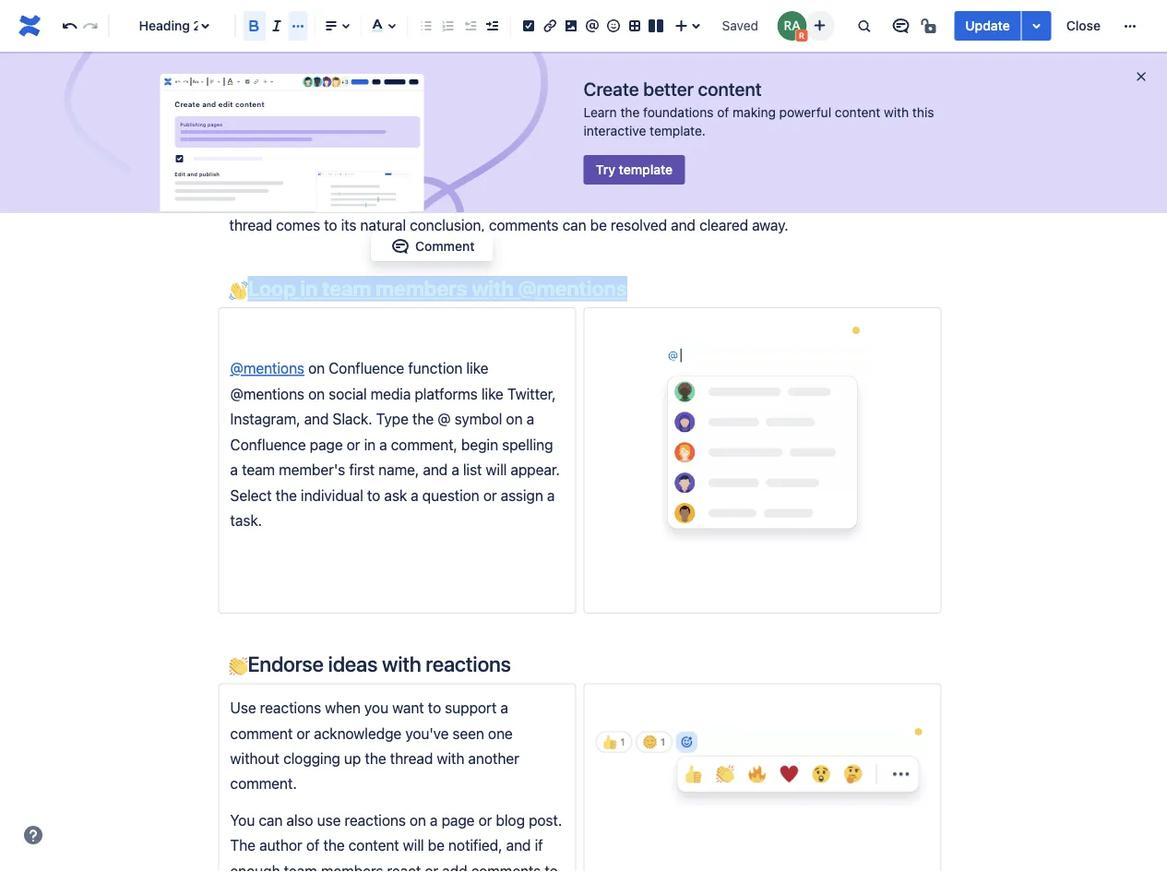 Task type: describe. For each thing, give the bounding box(es) containing it.
more image
[[1120, 15, 1142, 37]]

template
[[619, 162, 673, 177]]

of inside you can also use reactions on a page or blog post. the author of the content will be notified, and if enough team members react or add comments
[[306, 837, 320, 854]]

comment image
[[390, 235, 412, 257]]

plus,
[[773, 191, 805, 208]]

on confluence function like @mentions on social media platforms like twitter, instagram, and slack. type the @ symbol on a confluence page or in a comment, begin spelling a team member's first name, and a list will appear. select the individual to ask a question or assign a task.
[[230, 360, 564, 529]]

post.
[[529, 811, 562, 829]]

outdent ⇧tab image
[[459, 15, 481, 37]]

saved
[[722, 18, 759, 33]]

the down table 'icon'
[[617, 40, 638, 57]]

slack.
[[333, 410, 373, 428]]

align left image
[[320, 15, 342, 37]]

action item image
[[518, 15, 540, 37]]

update
[[966, 18, 1010, 33]]

@mentions link
[[230, 360, 305, 377]]

endorse ideas with reactions
[[248, 652, 511, 677]]

task.
[[230, 512, 262, 529]]

and down the mention image
[[588, 40, 613, 57]]

team members with permission to access the page can respond to any comment. plus, when a comment thread comes to its natural conclusion, comments can be resolved and cleared away.
[[229, 191, 926, 234]]

blog
[[496, 811, 525, 829]]

first
[[349, 461, 375, 478]]

a right assign
[[547, 486, 555, 504]]

and up "question"
[[423, 461, 448, 478]]

permission
[[367, 191, 439, 208]]

loop in team members with @mentions
[[248, 276, 627, 301]]

with inside create better content learn the foundations of making powerful content with this interactive template.
[[884, 105, 909, 120]]

comment icon image
[[890, 15, 912, 37]]

team inside on confluence function like @mentions on social media platforms like twitter, instagram, and slack. type the @ symbol on a confluence page or in a comment, begin spelling a team member's first name, and a list will appear. select the individual to ask a question or assign a task.
[[242, 461, 275, 478]]

clogging
[[283, 750, 341, 767]]

endorse
[[248, 652, 324, 677]]

create for better
[[584, 78, 639, 99]]

the inside you can also use reactions on a page or blog post. the author of the content will be notified, and if enough team members react or add comments
[[323, 837, 345, 854]]

the down action item image
[[526, 40, 547, 57]]

content right powerful
[[835, 105, 881, 120]]

support
[[445, 699, 497, 717]]

try template button
[[584, 155, 685, 185]]

twitter,
[[508, 385, 556, 403]]

text color image
[[225, 74, 236, 89]]

template.
[[650, 123, 706, 138]]

platforms
[[415, 385, 478, 403]]

1 vertical spatial confluence
[[230, 436, 306, 453]]

2
[[193, 18, 201, 33]]

or left add
[[425, 862, 439, 872]]

inline
[[307, 40, 342, 57]]

chevron down image for plus icon
[[268, 74, 276, 89]]

a inside team members with permission to access the page can respond to any comment. plus, when a comment thread comes to its natural conclusion, comments can be resolved and cleared away.
[[848, 191, 856, 208]]

create for and
[[175, 100, 200, 108]]

reactions inside you can also use reactions on a page or blog post. the author of the content will be notified, and if enough team members react or add comments
[[345, 811, 406, 829]]

resolved
[[611, 216, 667, 234]]

interactive
[[584, 123, 646, 138]]

or inside use reactions when you want to support a comment or acknowledge you've seen one without clogging up the thread with another comment.
[[297, 724, 310, 742]]

member's
[[279, 461, 345, 478]]

help image
[[22, 824, 44, 846]]

to left any
[[658, 191, 671, 208]]

adjust update settings image
[[1026, 15, 1048, 37]]

comes
[[276, 216, 320, 234]]

team
[[229, 191, 265, 208]]

add image, video, or file image
[[560, 15, 582, 37]]

to left its
[[324, 216, 337, 234]]

undo ⌘z image
[[59, 15, 81, 37]]

confluence icon image
[[163, 77, 173, 87]]

select
[[230, 486, 272, 504]]

bold ⌘b image
[[243, 15, 265, 37]]

dismiss image
[[1134, 69, 1149, 84]]

page inside team members with permission to access the page can respond to any comment. plus, when a comment thread comes to its natural conclusion, comments can be resolved and cleared away.
[[535, 191, 568, 208]]

spelling
[[502, 436, 553, 453]]

a inside use reactions when you want to support a comment or acknowledge you've seen one without clogging up the thread with another comment.
[[501, 699, 508, 717]]

ask
[[384, 486, 407, 504]]

on left social
[[308, 385, 325, 403]]

to inside use reactions when you want to support a comment or acknowledge you've seen one without clogging up the thread with another comment.
[[428, 699, 441, 717]]

@mentions inside on confluence function like @mentions on social media platforms like twitter, instagram, and slack. type the @ symbol on a confluence page or in a comment, begin spelling a team member's first name, and a list will appear. select the individual to ask a question or assign a task.
[[230, 385, 305, 403]]

and left the edit
[[202, 100, 216, 108]]

0 horizontal spatial checkbox image
[[172, 151, 187, 166]]

table image
[[624, 15, 646, 37]]

publish
[[199, 171, 220, 177]]

pages
[[208, 122, 222, 127]]

if
[[535, 837, 543, 854]]

2 horizontal spatial reactions
[[426, 652, 511, 677]]

members inside team members with permission to access the page can respond to any comment. plus, when a comment thread comes to its natural conclusion, comments can be resolved and cleared away.
[[269, 191, 331, 208]]

conclusion,
[[410, 216, 485, 234]]

function
[[408, 360, 463, 377]]

a left "list"
[[452, 461, 459, 478]]

page inside you can also use reactions on a page or blog post. the author of the content will be notified, and if enough team members react or add comments
[[442, 811, 475, 829]]

access
[[460, 191, 506, 208]]

symbol
[[455, 410, 503, 428]]

layouts image
[[645, 15, 667, 37]]

foundations
[[644, 105, 714, 120]]

ideas
[[328, 652, 378, 677]]

to inside on confluence function like @mentions on social media platforms like twitter, instagram, and slack. type the @ symbol on a confluence page or in a comment, begin spelling a team member's first name, and a list will appear. select the individual to ask a question or assign a task.
[[367, 486, 381, 504]]

comment, inside on confluence function like @mentions on social media platforms like twitter, instagram, and slack. type the @ symbol on a confluence page or in a comment, begin spelling a team member's first name, and a list will appear. select the individual to ask a question or assign a task.
[[391, 436, 458, 453]]

enough
[[230, 862, 280, 872]]

edit
[[218, 100, 233, 108]]

you
[[230, 811, 255, 829]]

in inside on confluence function like @mentions on social media platforms like twitter, instagram, and slack. type the @ symbol on a confluence page or in a comment, begin spelling a team member's first name, and a list will appear. select the individual to ask a question or assign a task.
[[364, 436, 376, 453]]

icon
[[708, 40, 736, 57]]

react
[[387, 862, 421, 872]]

on up 'spelling'
[[506, 410, 523, 428]]

and right edit
[[187, 171, 198, 177]]

chevron down image for text style icon
[[199, 74, 206, 89]]

up
[[344, 750, 361, 767]]

media
[[371, 385, 411, 403]]

better
[[644, 78, 694, 99]]

this
[[913, 105, 935, 120]]

assign
[[501, 486, 543, 504]]

comment
[[415, 238, 475, 254]]

on right text
[[506, 40, 522, 57]]

:wave: image
[[229, 281, 248, 300]]

seen
[[453, 724, 484, 742]]

heading 2 button
[[117, 6, 227, 46]]

also
[[287, 811, 313, 829]]

cleared
[[700, 216, 749, 234]]

the
[[230, 837, 256, 854]]

0 vertical spatial like
[[467, 360, 489, 377]]

align left image
[[208, 74, 216, 89]]

on right @mentions link
[[308, 360, 325, 377]]

use
[[230, 699, 256, 717]]

and inside you can also use reactions on a page or blog post. the author of the content will be notified, and if enough team members react or add comments
[[506, 837, 531, 854]]

want
[[392, 699, 424, 717]]

indent tab image
[[481, 15, 503, 37]]

will inside you can also use reactions on a page or blog post. the author of the content will be notified, and if enough team members react or add comments
[[403, 837, 424, 854]]

close
[[1067, 18, 1101, 33]]

0 vertical spatial will
[[740, 40, 761, 57]]

comment. inside use reactions when you want to support a comment or acknowledge you've seen one without clogging up the thread with another comment.
[[230, 775, 297, 793]]



Task type: vqa. For each thing, say whether or not it's contained in the screenshot.
THE YOUR to the bottom
no



Task type: locate. For each thing, give the bounding box(es) containing it.
checkbox image right chevron down image
[[244, 74, 252, 89]]

comment inside use reactions when you want to support a comment or acknowledge you've seen one without clogging up the thread with another comment.
[[230, 724, 293, 742]]

2 vertical spatial members
[[321, 862, 383, 872]]

@mentions down team members with permission to access the page can respond to any comment. plus, when a comment thread comes to its natural conclusion, comments can be resolved and cleared away.
[[518, 276, 627, 301]]

will inside on confluence function like @mentions on social media platforms like twitter, instagram, and slack. type the @ symbol on a confluence page or in a comment, begin spelling a team member's first name, and a list will appear. select the individual to ask a question or assign a task.
[[486, 461, 507, 478]]

create better content learn the foundations of making powerful content with this interactive template.
[[584, 78, 935, 138]]

with
[[884, 105, 909, 120], [335, 191, 363, 208], [472, 276, 514, 301], [382, 652, 421, 677], [437, 750, 465, 767]]

the down use
[[323, 837, 345, 854]]

acknowledge
[[314, 724, 402, 742]]

0 horizontal spatial thread
[[229, 216, 272, 234]]

team down its
[[322, 276, 371, 301]]

team up select
[[242, 461, 275, 478]]

with inside use reactions when you want to support a comment or acknowledge you've seen one without clogging up the thread with another comment.
[[437, 750, 465, 767]]

1 horizontal spatial comment
[[642, 40, 705, 57]]

1 vertical spatial team
[[242, 461, 275, 478]]

0 vertical spatial create
[[584, 78, 639, 99]]

in
[[300, 276, 318, 301], [364, 436, 376, 453]]

1 horizontal spatial when
[[809, 191, 844, 208]]

or up clogging
[[297, 724, 310, 742]]

1 horizontal spatial of
[[717, 105, 730, 120]]

1 vertical spatial will
[[486, 461, 507, 478]]

leave
[[249, 40, 283, 57]]

close button
[[1056, 11, 1112, 41]]

be up add
[[428, 837, 445, 854]]

reactions down endorse on the left of the page
[[260, 699, 321, 717]]

can
[[572, 191, 596, 208], [563, 216, 587, 234], [259, 811, 283, 829]]

emoji image
[[603, 15, 625, 37]]

can up author in the left bottom of the page
[[259, 811, 283, 829]]

page
[[551, 40, 584, 57], [535, 191, 568, 208], [310, 436, 343, 453], [442, 811, 475, 829]]

create inside create better content learn the foundations of making powerful content with this interactive template.
[[584, 78, 639, 99]]

italic ⌘i image
[[266, 15, 288, 37]]

plus image
[[261, 74, 269, 89]]

to right want
[[428, 699, 441, 717]]

to
[[443, 191, 456, 208], [658, 191, 671, 208], [324, 216, 337, 234], [367, 486, 381, 504], [428, 699, 441, 717]]

0 horizontal spatial chevron down image
[[199, 74, 206, 89]]

chevron down image for align left image
[[215, 74, 223, 89]]

chevron down image
[[235, 74, 243, 89]]

heading
[[139, 18, 190, 33]]

when
[[809, 191, 844, 208], [325, 699, 361, 717]]

bullet list ⌘⇧8 image
[[415, 15, 438, 37]]

begin
[[461, 436, 498, 453]]

2 horizontal spatial team
[[322, 276, 371, 301]]

1 vertical spatial be
[[428, 837, 445, 854]]

of left making
[[717, 105, 730, 120]]

2 horizontal spatial comment
[[860, 191, 922, 208]]

thread inside use reactions when you want to support a comment or acknowledge you've seen one without clogging up the thread with another comment.
[[390, 750, 433, 767]]

like up platforms
[[467, 360, 489, 377]]

1 vertical spatial can
[[563, 216, 587, 234]]

try
[[596, 162, 616, 177]]

0 vertical spatial members
[[269, 191, 331, 208]]

page up member's
[[310, 436, 343, 453]]

@mentions
[[518, 276, 627, 301], [230, 360, 305, 377], [230, 385, 305, 403]]

0 horizontal spatial when
[[325, 699, 361, 717]]

confluence image
[[15, 11, 44, 41]]

thread inside team members with permission to access the page can respond to any comment. plus, when a comment thread comes to its natural conclusion, comments can be resolved and cleared away.
[[229, 216, 272, 234]]

2 horizontal spatial will
[[740, 40, 761, 57]]

type
[[376, 410, 409, 428]]

can left "resolved"
[[563, 216, 587, 234]]

@mentions up the 'instagram,'
[[230, 360, 305, 377]]

0 vertical spatial confluence
[[329, 360, 405, 377]]

1 horizontal spatial checkbox image
[[244, 74, 252, 89]]

another
[[468, 750, 519, 767]]

heading 2
[[139, 18, 201, 33]]

of down also
[[306, 837, 320, 854]]

comment inside team members with permission to access the page can respond to any comment. plus, when a comment thread comes to its natural conclusion, comments can be resolved and cleared away.
[[860, 191, 922, 208]]

thread
[[229, 216, 272, 234], [390, 750, 433, 767]]

create and edit content
[[175, 100, 265, 108]]

powerful
[[780, 105, 832, 120]]

1 horizontal spatial thread
[[390, 750, 433, 767]]

loop
[[248, 276, 296, 301]]

create up learn
[[584, 78, 639, 99]]

1 horizontal spatial chevron down image
[[215, 74, 223, 89]]

respond
[[600, 191, 654, 208]]

confluence
[[329, 360, 405, 377], [230, 436, 306, 453]]

team
[[322, 276, 371, 301], [242, 461, 275, 478], [284, 862, 317, 872]]

comments down access
[[489, 216, 559, 234]]

will right "list"
[[486, 461, 507, 478]]

1 horizontal spatial confluence
[[329, 360, 405, 377]]

0 horizontal spatial reactions
[[260, 699, 321, 717]]

1 vertical spatial create
[[175, 100, 200, 108]]

confluence up social
[[329, 360, 405, 377]]

1 horizontal spatial create
[[584, 78, 639, 99]]

author
[[259, 837, 302, 854]]

2 vertical spatial @mentions
[[230, 385, 305, 403]]

0 vertical spatial can
[[572, 191, 596, 208]]

of
[[717, 105, 730, 120], [306, 837, 320, 854]]

1 vertical spatial comment
[[860, 191, 922, 208]]

be down respond at the right top of page
[[590, 216, 607, 234]]

the inside use reactions when you want to support a comment or acknowledge you've seen one without clogging up the thread with another comment.
[[365, 750, 386, 767]]

comments
[[489, 216, 559, 234], [471, 862, 541, 872]]

chevron down image right link image
[[268, 74, 276, 89]]

comment
[[642, 40, 705, 57], [860, 191, 922, 208], [230, 724, 293, 742]]

0 vertical spatial in
[[300, 276, 318, 301]]

members up the comes on the left top of page
[[269, 191, 331, 208]]

link image
[[539, 15, 561, 37]]

a left the blog
[[430, 811, 438, 829]]

a up select
[[230, 461, 238, 478]]

be inside you can also use reactions on a page or blog post. the author of the content will be notified, and if enough team members react or add comments
[[428, 837, 445, 854]]

with down seen
[[437, 750, 465, 767]]

checkbox image up edit
[[172, 151, 187, 166]]

learn
[[584, 105, 617, 120]]

in right loop
[[300, 276, 318, 301]]

members inside you can also use reactions on a page or blog post. the author of the content will be notified, and if enough team members react or add comments
[[321, 862, 383, 872]]

when up acknowledge on the bottom left of page
[[325, 699, 361, 717]]

0 vertical spatial comment
[[642, 40, 705, 57]]

the
[[526, 40, 547, 57], [617, 40, 638, 57], [621, 105, 640, 120], [510, 191, 531, 208], [413, 410, 434, 428], [276, 486, 297, 504], [365, 750, 386, 767], [323, 837, 345, 854]]

members left react
[[321, 862, 383, 872]]

confluence down the 'instagram,'
[[230, 436, 306, 453]]

the left the @
[[413, 410, 434, 428]]

thread down you've
[[390, 750, 433, 767]]

redo ⌘⇧z image
[[80, 15, 102, 37]]

notified,
[[449, 837, 503, 854]]

0 vertical spatial comment,
[[345, 40, 412, 57]]

page up notified, at bottom left
[[442, 811, 475, 829]]

list
[[463, 461, 482, 478]]

0 vertical spatial be
[[590, 216, 607, 234]]

create
[[584, 78, 639, 99], [175, 100, 200, 108]]

to left 'ask'
[[367, 486, 381, 504]]

1 chevron down image from the left
[[199, 74, 206, 89]]

0 horizontal spatial comment
[[230, 724, 293, 742]]

chevron down image left align left image
[[199, 74, 206, 89]]

one
[[488, 724, 513, 742]]

a right 'ask'
[[411, 486, 419, 504]]

when inside team members with permission to access the page can respond to any comment. plus, when a comment thread comes to its natural conclusion, comments can be resolved and cleared away.
[[809, 191, 844, 208]]

comments inside you can also use reactions on a page or blog post. the author of the content will be notified, and if enough team members react or add comments
[[471, 862, 541, 872]]

and down any
[[671, 216, 696, 234]]

with up want
[[382, 652, 421, 677]]

comments down notified, at bottom left
[[471, 862, 541, 872]]

instagram,
[[230, 410, 300, 428]]

0 horizontal spatial of
[[306, 837, 320, 854]]

0 horizontal spatial will
[[403, 837, 424, 854]]

@mentions down @mentions link
[[230, 385, 305, 403]]

on inside you can also use reactions on a page or blog post. the author of the content will be notified, and if enough team members react or add comments
[[410, 811, 426, 829]]

and left 'if' on the left of page
[[506, 837, 531, 854]]

1 horizontal spatial team
[[284, 862, 317, 872]]

2 vertical spatial will
[[403, 837, 424, 854]]

:clap: image
[[229, 657, 248, 676]]

any
[[675, 191, 699, 208]]

more formatting image
[[287, 15, 309, 37]]

reactions inside use reactions when you want to support a comment or acknowledge you've seen one without clogging up the thread with another comment.
[[260, 699, 321, 717]]

when inside use reactions when you want to support a comment or acknowledge you've seen one without clogging up the thread with another comment.
[[325, 699, 361, 717]]

1 vertical spatial @mentions
[[230, 360, 305, 377]]

1 vertical spatial comments
[[471, 862, 541, 872]]

with left this
[[884, 105, 909, 120]]

reactions right use
[[345, 811, 406, 829]]

create up publishing
[[175, 100, 200, 108]]

appear. down invite to edit icon on the right top of page
[[765, 40, 814, 57]]

the up interactive
[[621, 105, 640, 120]]

0 vertical spatial comment.
[[702, 191, 769, 208]]

find and replace image
[[853, 15, 875, 37]]

appear. down 'spelling'
[[511, 461, 560, 478]]

on up react
[[410, 811, 426, 829]]

0 horizontal spatial appear.
[[511, 461, 560, 478]]

ruby anderson image
[[778, 11, 807, 41]]

1 vertical spatial reactions
[[260, 699, 321, 717]]

1 vertical spatial comment.
[[230, 775, 297, 793]]

can inside you can also use reactions on a page or blog post. the author of the content will be notified, and if enough team members react or add comments
[[259, 811, 283, 829]]

1 vertical spatial in
[[364, 436, 376, 453]]

mention image
[[581, 15, 604, 37]]

the right access
[[510, 191, 531, 208]]

no restrictions image
[[920, 15, 942, 37]]

0 vertical spatial checkbox image
[[244, 74, 252, 89]]

the inside create better content learn the foundations of making powerful content with this interactive template.
[[621, 105, 640, 120]]

away.
[[752, 216, 789, 234]]

an
[[287, 40, 303, 57]]

content up react
[[349, 837, 399, 854]]

edit and publish
[[175, 171, 220, 177]]

2 vertical spatial reactions
[[345, 811, 406, 829]]

0 vertical spatial comments
[[489, 216, 559, 234]]

add
[[442, 862, 468, 872]]

you've
[[405, 724, 449, 742]]

the right select
[[276, 486, 297, 504]]

of inside create better content learn the foundations of making powerful content with this interactive template.
[[717, 105, 730, 120]]

chevron down image
[[199, 74, 206, 89], [215, 74, 223, 89], [268, 74, 276, 89]]

comment. inside team members with permission to access the page can respond to any comment. plus, when a comment thread comes to its natural conclusion, comments can be resolved and cleared away.
[[702, 191, 769, 208]]

confluence image
[[15, 11, 44, 41]]

1 horizontal spatial in
[[364, 436, 376, 453]]

+3
[[341, 78, 349, 85]]

and
[[588, 40, 613, 57], [202, 100, 216, 108], [187, 171, 198, 177], [671, 216, 696, 234], [304, 410, 329, 428], [423, 461, 448, 478], [506, 837, 531, 854]]

1 horizontal spatial will
[[486, 461, 507, 478]]

with inside team members with permission to access the page can respond to any comment. plus, when a comment thread comes to its natural conclusion, comments can be resolved and cleared away.
[[335, 191, 363, 208]]

a up one
[[501, 699, 508, 717]]

0 horizontal spatial create
[[175, 100, 200, 108]]

without
[[230, 750, 280, 767]]

a right plus,
[[848, 191, 856, 208]]

:wave: image
[[229, 281, 248, 300]]

1 horizontal spatial be
[[590, 216, 607, 234]]

content down link image
[[235, 100, 265, 108]]

chevron down image left text color icon
[[215, 74, 223, 89]]

1 vertical spatial members
[[376, 276, 468, 301]]

in up first
[[364, 436, 376, 453]]

comment. down without
[[230, 775, 297, 793]]

0 horizontal spatial team
[[242, 461, 275, 478]]

0 vertical spatial when
[[809, 191, 844, 208]]

1 horizontal spatial appear.
[[765, 40, 814, 57]]

the inside team members with permission to access the page can respond to any comment. plus, when a comment thread comes to its natural conclusion, comments can be resolved and cleared away.
[[510, 191, 531, 208]]

content inside you can also use reactions on a page or blog post. the author of the content will be notified, and if enough team members react or add comments
[[349, 837, 399, 854]]

to leave an inline comment, highlight text on the page and the comment icon will appear.
[[229, 40, 814, 57]]

a down "type"
[[380, 436, 387, 453]]

or left the blog
[[479, 811, 492, 829]]

0 vertical spatial thread
[[229, 216, 272, 234]]

publishing
[[180, 122, 206, 127]]

0 vertical spatial reactions
[[426, 652, 511, 677]]

can left respond at the right top of page
[[572, 191, 596, 208]]

content up making
[[698, 78, 762, 99]]

or down slack.
[[347, 436, 360, 453]]

members down comment button
[[376, 276, 468, 301]]

name,
[[379, 461, 419, 478]]

0 vertical spatial of
[[717, 105, 730, 120]]

invite to edit image
[[809, 14, 831, 36]]

0 vertical spatial appear.
[[765, 40, 814, 57]]

0 horizontal spatial be
[[428, 837, 445, 854]]

question
[[423, 486, 480, 504]]

to up conclusion,
[[443, 191, 456, 208]]

2 vertical spatial team
[[284, 862, 317, 872]]

1 vertical spatial appear.
[[511, 461, 560, 478]]

the right up
[[365, 750, 386, 767]]

0 horizontal spatial comment.
[[230, 775, 297, 793]]

0 vertical spatial team
[[322, 276, 371, 301]]

2 chevron down image from the left
[[215, 74, 223, 89]]

comment. up cleared
[[702, 191, 769, 208]]

and left slack.
[[304, 410, 329, 428]]

appear. inside on confluence function like @mentions on social media platforms like twitter, instagram, and slack. type the @ symbol on a confluence page or in a comment, begin spelling a team member's first name, and a list will appear. select the individual to ask a question or assign a task.
[[511, 461, 560, 478]]

link image
[[253, 74, 260, 89]]

:clap: image
[[229, 657, 248, 676]]

its
[[341, 216, 357, 234]]

update button
[[955, 11, 1022, 41]]

will
[[740, 40, 761, 57], [486, 461, 507, 478], [403, 837, 424, 854]]

1 vertical spatial checkbox image
[[172, 151, 187, 166]]

2 vertical spatial can
[[259, 811, 283, 829]]

or left assign
[[483, 486, 497, 504]]

1 vertical spatial when
[[325, 699, 361, 717]]

text
[[477, 40, 502, 57]]

appear.
[[765, 40, 814, 57], [511, 461, 560, 478]]

highlight
[[416, 40, 473, 57]]

undo image
[[174, 74, 182, 89]]

1 horizontal spatial comment.
[[702, 191, 769, 208]]

and inside team members with permission to access the page can respond to any comment. plus, when a comment thread comes to its natural conclusion, comments can be resolved and cleared away.
[[671, 216, 696, 234]]

be inside team members with permission to access the page can respond to any comment. plus, when a comment thread comes to its natural conclusion, comments can be resolved and cleared away.
[[590, 216, 607, 234]]

2 vertical spatial comment
[[230, 724, 293, 742]]

1 vertical spatial of
[[306, 837, 320, 854]]

content
[[698, 78, 762, 99], [235, 100, 265, 108], [835, 105, 881, 120], [349, 837, 399, 854]]

comment, down the @
[[391, 436, 458, 453]]

numbered list ⌘⇧7 image
[[437, 15, 459, 37]]

1 vertical spatial like
[[482, 385, 504, 403]]

2 horizontal spatial chevron down image
[[268, 74, 276, 89]]

try template
[[596, 162, 673, 177]]

individual
[[301, 486, 363, 504]]

use reactions when you want to support a comment or acknowledge you've seen one without clogging up the thread with another comment.
[[230, 699, 523, 793]]

with up its
[[335, 191, 363, 208]]

you can also use reactions on a page or blog post. the author of the content will be notified, and if enough team members react or add comments 
[[230, 811, 566, 872]]

social
[[329, 385, 367, 403]]

1 horizontal spatial reactions
[[345, 811, 406, 829]]

on
[[506, 40, 522, 57], [308, 360, 325, 377], [308, 385, 325, 403], [506, 410, 523, 428], [410, 811, 426, 829]]

when right plus,
[[809, 191, 844, 208]]

thread down 'team'
[[229, 216, 272, 234]]

natural
[[360, 216, 406, 234]]

with down "comment"
[[472, 276, 514, 301]]

redo image
[[182, 74, 190, 89]]

comments inside team members with permission to access the page can respond to any comment. plus, when a comment thread comes to its natural conclusion, comments can be resolved and cleared away.
[[489, 216, 559, 234]]

@
[[438, 410, 451, 428]]

team down author in the left bottom of the page
[[284, 862, 317, 872]]

checkbox image
[[244, 74, 252, 89], [172, 151, 187, 166]]

1 vertical spatial thread
[[390, 750, 433, 767]]

0 horizontal spatial confluence
[[230, 436, 306, 453]]

you
[[365, 699, 389, 717]]

text style image
[[192, 74, 199, 89]]

will up react
[[403, 837, 424, 854]]

comment, up +3
[[345, 40, 412, 57]]

comment,
[[345, 40, 412, 57], [391, 436, 458, 453]]

3 chevron down image from the left
[[268, 74, 276, 89]]

a down the twitter,
[[527, 410, 534, 428]]

reactions up support
[[426, 652, 511, 677]]

edit
[[175, 171, 186, 177]]

making
[[733, 105, 776, 120]]

page inside on confluence function like @mentions on social media platforms like twitter, instagram, and slack. type the @ symbol on a confluence page or in a comment, begin spelling a team member's first name, and a list will appear. select the individual to ask a question or assign a task.
[[310, 436, 343, 453]]

publishing pages
[[180, 122, 222, 127]]

team inside you can also use reactions on a page or blog post. the author of the content will be notified, and if enough team members react or add comments
[[284, 862, 317, 872]]

page down add image, video, or file
[[551, 40, 584, 57]]

a inside you can also use reactions on a page or blog post. the author of the content will be notified, and if enough team members react or add comments
[[430, 811, 438, 829]]

0 horizontal spatial in
[[300, 276, 318, 301]]

or
[[347, 436, 360, 453], [483, 486, 497, 504], [297, 724, 310, 742], [479, 811, 492, 829], [425, 862, 439, 872]]

0 vertical spatial @mentions
[[518, 276, 627, 301]]

comment button
[[378, 235, 486, 257]]

page right access
[[535, 191, 568, 208]]

1 vertical spatial comment,
[[391, 436, 458, 453]]

like up symbol
[[482, 385, 504, 403]]

be
[[590, 216, 607, 234], [428, 837, 445, 854]]

will down saved
[[740, 40, 761, 57]]



